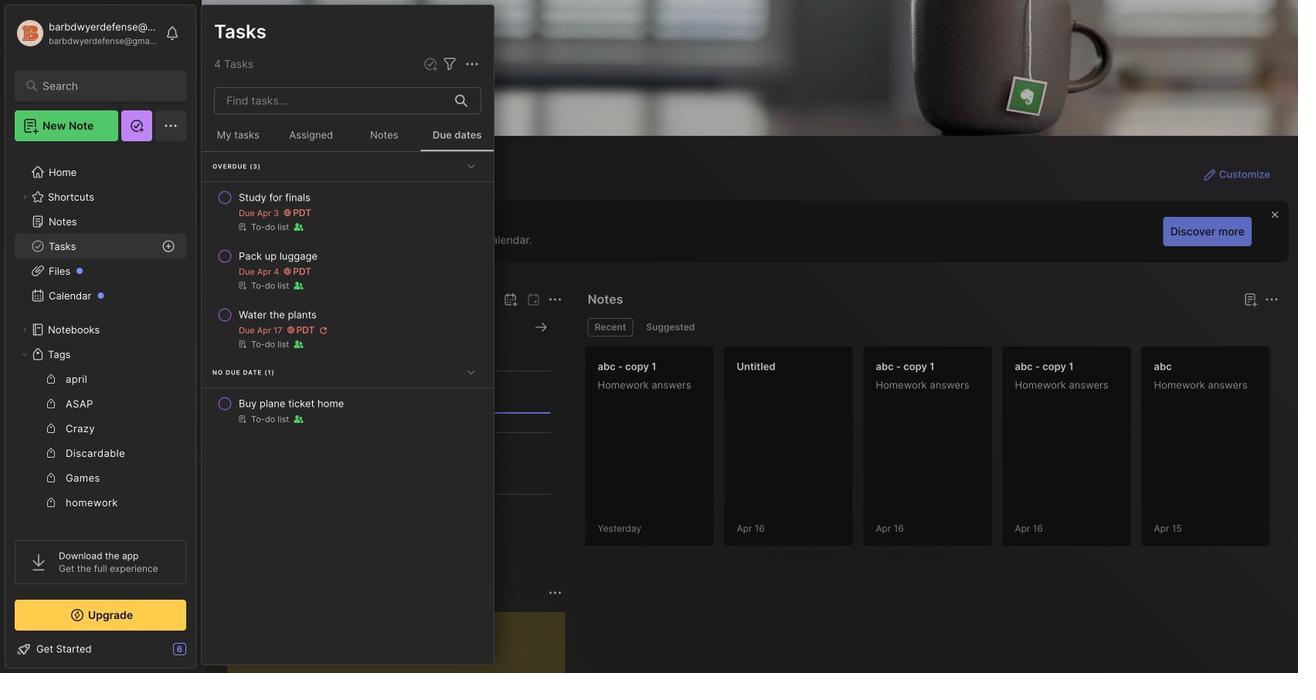 Task type: vqa. For each thing, say whether or not it's contained in the screenshot.
2023
no



Task type: locate. For each thing, give the bounding box(es) containing it.
tab list
[[588, 318, 1277, 337]]

Help and Learning task checklist field
[[5, 638, 196, 662]]

Account field
[[15, 18, 158, 49]]

1 horizontal spatial tab
[[639, 318, 702, 337]]

2 row from the top
[[208, 243, 488, 298]]

water the plants 3 cell
[[239, 308, 317, 323]]

None search field
[[43, 77, 166, 95]]

4 row from the top
[[208, 390, 488, 432]]

tree inside main element
[[5, 151, 196, 674]]

pack up luggage 2 cell
[[239, 249, 318, 264]]

row
[[208, 184, 488, 240], [208, 243, 488, 298], [208, 301, 488, 357], [208, 390, 488, 432]]

expand tags image
[[20, 350, 29, 359]]

0 horizontal spatial tab
[[588, 318, 633, 337]]

group
[[15, 367, 186, 674]]

Search text field
[[43, 79, 166, 94]]

row group
[[202, 152, 494, 434], [585, 346, 1298, 556]]

1 tab from the left
[[588, 318, 633, 337]]

More actions and view options field
[[459, 55, 481, 74]]

click to collapse image
[[195, 645, 207, 664]]

tab
[[588, 318, 633, 337], [639, 318, 702, 337]]

0 horizontal spatial row group
[[202, 152, 494, 434]]

tree
[[5, 151, 196, 674]]

main element
[[0, 0, 201, 674]]

group inside "tree"
[[15, 367, 186, 674]]

none search field inside main element
[[43, 77, 166, 95]]

more actions and view options image
[[463, 55, 481, 74]]

collapse overdue image
[[464, 159, 479, 174]]

study for finals 1 cell
[[239, 190, 310, 206]]



Task type: describe. For each thing, give the bounding box(es) containing it.
filter tasks image
[[440, 55, 459, 74]]

collapse noduedate image
[[464, 365, 479, 380]]

new task image
[[423, 56, 438, 72]]

buy plane ticket home 5 cell
[[239, 396, 344, 412]]

3 row from the top
[[208, 301, 488, 357]]

1 row from the top
[[208, 184, 488, 240]]

new evernote calendar event image
[[501, 291, 520, 309]]

2 tab from the left
[[639, 318, 702, 337]]

Start writing… text field
[[240, 613, 565, 674]]

expand notebooks image
[[20, 325, 29, 335]]

1 horizontal spatial row group
[[585, 346, 1298, 556]]

Find tasks… text field
[[217, 88, 446, 114]]

Filter tasks field
[[440, 55, 459, 74]]



